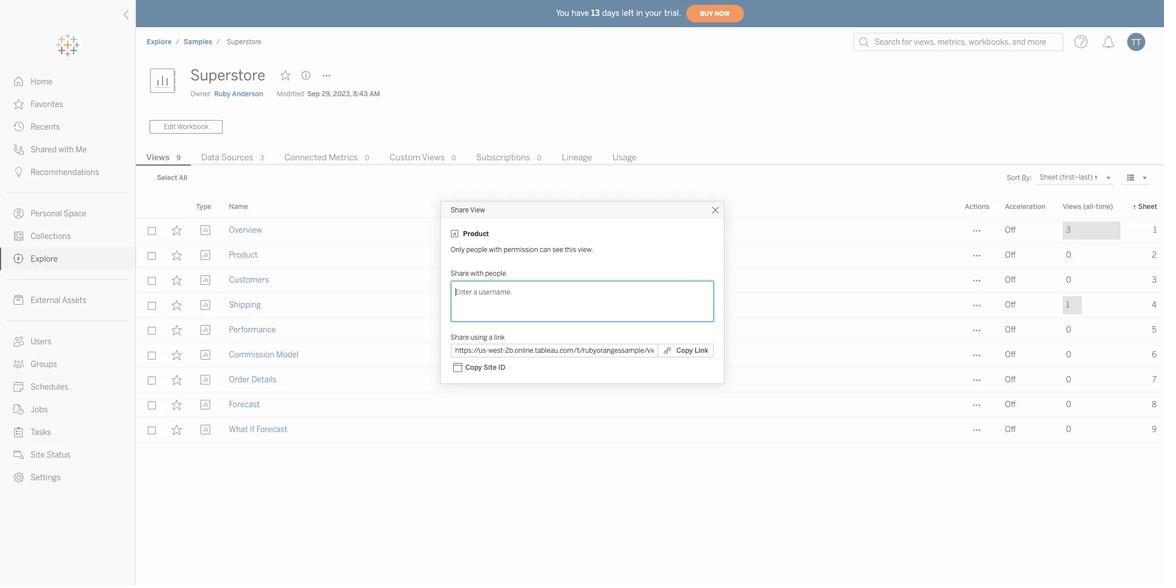 Task type: describe. For each thing, give the bounding box(es) containing it.
by text only_f5he34f image for schedules
[[14, 382, 24, 392]]

by text only_f5he34f image for recents
[[14, 122, 24, 132]]

model
[[276, 350, 299, 360]]

personal
[[31, 209, 62, 219]]

all
[[179, 174, 187, 182]]

view image for customers
[[200, 275, 210, 286]]

settings
[[31, 473, 61, 483]]

by text only_f5he34f image for explore
[[14, 254, 24, 264]]

superstore element
[[224, 38, 265, 46]]

view image for order details
[[200, 375, 210, 385]]

see
[[553, 246, 563, 254]]

by text only_f5he34f image for external assets
[[14, 295, 24, 305]]

off for 7
[[1005, 375, 1016, 385]]

off for 4
[[1005, 300, 1016, 310]]

row containing performance
[[136, 318, 1164, 343]]

schedules
[[31, 382, 68, 392]]

have
[[572, 8, 589, 18]]

commission model link
[[229, 343, 299, 368]]

only people with permission can see this view.
[[451, 246, 593, 254]]

schedules link
[[0, 376, 135, 398]]

1 vertical spatial people
[[485, 270, 506, 278]]

this
[[565, 246, 576, 254]]

ruby
[[214, 90, 231, 98]]

home link
[[0, 70, 135, 93]]

owner ruby anderson
[[190, 90, 263, 98]]

0 vertical spatial 1
[[1154, 225, 1157, 235]]

row containing order details
[[136, 368, 1164, 393]]

name
[[229, 203, 248, 211]]

days
[[602, 8, 620, 18]]

space
[[64, 209, 86, 219]]

connected
[[284, 152, 327, 163]]

share using a link
[[451, 334, 505, 342]]

you
[[556, 8, 569, 18]]

1 vertical spatial with
[[489, 246, 502, 254]]

site status link
[[0, 444, 135, 466]]

permission
[[504, 246, 538, 254]]

what if forecast
[[229, 425, 287, 435]]

13
[[591, 8, 600, 18]]

0 for 5
[[1066, 325, 1071, 335]]

performance
[[229, 325, 276, 335]]

navigation panel element
[[0, 34, 135, 489]]

share for share with people
[[451, 270, 469, 278]]

link
[[494, 334, 505, 342]]

by text only_f5he34f image for favorites
[[14, 99, 24, 109]]

users
[[31, 337, 51, 347]]

2 vertical spatial 3
[[1152, 275, 1157, 285]]

off for 8
[[1005, 400, 1016, 410]]

order details
[[229, 375, 276, 385]]

0 for 6
[[1066, 350, 1071, 360]]

view
[[470, 206, 485, 214]]

anderson
[[232, 90, 263, 98]]

9 inside sub-spaces tab list
[[176, 154, 181, 162]]

favorites link
[[0, 93, 135, 116]]

view image for product
[[200, 250, 210, 261]]

you have 13 days left in your trial.
[[556, 8, 681, 18]]

shared with me
[[31, 145, 87, 155]]

0 horizontal spatial 1
[[1066, 300, 1070, 310]]

row containing customers
[[136, 268, 1164, 293]]

a
[[489, 334, 493, 342]]

by text only_f5he34f image for tasks
[[14, 427, 24, 437]]

am
[[369, 90, 380, 98]]

by text only_f5he34f image for home
[[14, 76, 24, 87]]

row containing shipping
[[136, 293, 1164, 318]]

external assets link
[[0, 289, 135, 312]]

by text only_f5he34f image for personal space
[[14, 209, 24, 219]]

workbook image
[[150, 64, 184, 98]]

1 / from the left
[[176, 38, 180, 46]]

1 vertical spatial 3
[[1066, 225, 1071, 235]]

recommendations link
[[0, 161, 135, 184]]

9 inside row
[[1152, 425, 1157, 435]]

off for 6
[[1005, 350, 1016, 360]]

your
[[645, 8, 662, 18]]

owner
[[190, 90, 211, 98]]

recents link
[[0, 116, 135, 138]]

only
[[451, 246, 465, 254]]

edit workbook button
[[150, 120, 223, 134]]

view image for performance
[[200, 325, 210, 335]]

recents
[[31, 122, 60, 132]]

shipping link
[[229, 293, 261, 318]]

7
[[1153, 375, 1157, 385]]

lineage
[[562, 152, 592, 163]]

sort by:
[[1007, 174, 1032, 182]]

share view
[[451, 206, 485, 214]]

29,
[[322, 90, 331, 98]]

connected metrics
[[284, 152, 358, 163]]

left
[[622, 8, 634, 18]]

custom views
[[390, 152, 445, 163]]

using
[[471, 334, 487, 342]]

site status
[[31, 450, 70, 460]]

by text only_f5he34f image for groups
[[14, 359, 24, 369]]

views for views
[[146, 152, 170, 163]]

with for people
[[471, 270, 484, 278]]

select all
[[157, 174, 187, 182]]

select all button
[[150, 171, 195, 185]]

share for share using a link
[[451, 334, 469, 342]]

with for me
[[58, 145, 74, 155]]

explore for explore
[[31, 254, 58, 264]]

explore / samples /
[[147, 38, 220, 46]]

customers link
[[229, 268, 269, 293]]

share with people
[[451, 270, 506, 278]]

buy now button
[[686, 5, 744, 23]]

ruby anderson link
[[214, 89, 263, 99]]

by text only_f5he34f image for jobs
[[14, 405, 24, 415]]

users link
[[0, 330, 135, 353]]

row containing product
[[136, 243, 1164, 268]]

by text only_f5he34f image for settings
[[14, 473, 24, 483]]

sort
[[1007, 174, 1020, 182]]



Task type: vqa. For each thing, say whether or not it's contained in the screenshot.


Task type: locate. For each thing, give the bounding box(es) containing it.
0 vertical spatial 3
[[260, 154, 264, 162]]

acceleration
[[1005, 203, 1046, 211]]

1 by text only_f5he34f image from the top
[[14, 76, 24, 87]]

jobs
[[31, 405, 48, 415]]

by text only_f5he34f image inside personal space link
[[14, 209, 24, 219]]

2 view image from the top
[[200, 300, 210, 310]]

0 horizontal spatial explore
[[31, 254, 58, 264]]

by text only_f5he34f image inside jobs link
[[14, 405, 24, 415]]

sub-spaces tab list
[[136, 151, 1164, 166]]

overview link
[[229, 218, 262, 243]]

1 by text only_f5he34f image from the top
[[14, 99, 24, 109]]

1
[[1154, 225, 1157, 235], [1066, 300, 1070, 310]]

by text only_f5he34f image
[[14, 76, 24, 87], [14, 231, 24, 241], [14, 295, 24, 305], [14, 359, 24, 369], [14, 382, 24, 392], [14, 405, 24, 415]]

view image
[[200, 275, 210, 286], [200, 300, 210, 310], [200, 375, 210, 385]]

by text only_f5he34f image inside collections link
[[14, 231, 24, 241]]

by text only_f5he34f image
[[14, 99, 24, 109], [14, 122, 24, 132], [14, 144, 24, 155], [14, 167, 24, 177], [14, 209, 24, 219], [14, 254, 24, 264], [14, 337, 24, 347], [14, 427, 24, 437], [14, 450, 24, 460], [14, 473, 24, 483]]

by text only_f5he34f image inside groups link
[[14, 359, 24, 369]]

2 vertical spatial view image
[[200, 375, 210, 385]]

by text only_f5he34f image left schedules
[[14, 382, 24, 392]]

3 by text only_f5he34f image from the top
[[14, 144, 24, 155]]

external
[[31, 296, 60, 305]]

time)
[[1096, 203, 1113, 211]]

view image left commission
[[200, 350, 210, 360]]

by text only_f5he34f image inside the explore link
[[14, 254, 24, 264]]

by text only_f5he34f image inside schedules link
[[14, 382, 24, 392]]

3 row from the top
[[136, 268, 1164, 293]]

9 by text only_f5he34f image from the top
[[14, 450, 24, 460]]

share for share view
[[451, 206, 469, 214]]

view image left customers link
[[200, 275, 210, 286]]

9 up all
[[176, 154, 181, 162]]

product right content type: view image
[[463, 230, 489, 238]]

views right custom
[[422, 152, 445, 163]]

explore
[[147, 38, 172, 46], [31, 254, 58, 264]]

1 view image from the top
[[200, 275, 210, 286]]

shared with me link
[[0, 138, 135, 161]]

1 horizontal spatial views
[[422, 152, 445, 163]]

people down permission
[[485, 270, 506, 278]]

samples
[[184, 38, 212, 46]]

9 down the 8
[[1152, 425, 1157, 435]]

what if forecast link
[[229, 418, 287, 442]]

row containing commission model
[[136, 343, 1164, 368]]

0 horizontal spatial 9
[[176, 154, 181, 162]]

0 vertical spatial forecast
[[229, 400, 260, 410]]

0 horizontal spatial views
[[146, 152, 170, 163]]

sep
[[307, 90, 320, 98]]

2
[[1152, 250, 1157, 260]]

superstore
[[227, 38, 262, 46], [190, 66, 265, 84]]

1 horizontal spatial 9
[[1152, 425, 1157, 435]]

by text only_f5he34f image inside the recommendations link
[[14, 167, 24, 177]]

row group containing overview
[[136, 218, 1164, 442]]

view image for what if forecast
[[200, 425, 210, 435]]

edit workbook
[[164, 123, 209, 131]]

personal space link
[[0, 202, 135, 225]]

with down only people with permission can see this view.
[[471, 270, 484, 278]]

explore inside the explore link
[[31, 254, 58, 264]]

off for 9
[[1005, 425, 1016, 435]]

8:43
[[353, 90, 368, 98]]

0 for 8
[[1066, 400, 1071, 410]]

0 vertical spatial product
[[463, 230, 489, 238]]

3 down the 2
[[1152, 275, 1157, 285]]

off
[[1005, 225, 1016, 235], [1005, 250, 1016, 260], [1005, 275, 1016, 285], [1005, 300, 1016, 310], [1005, 325, 1016, 335], [1005, 350, 1016, 360], [1005, 375, 1016, 385], [1005, 400, 1016, 410], [1005, 425, 1016, 435]]

forecast link
[[229, 393, 260, 418]]

explore for explore / samples /
[[147, 38, 172, 46]]

assets
[[62, 296, 86, 305]]

0 vertical spatial superstore
[[227, 38, 262, 46]]

9 row from the top
[[136, 418, 1164, 442]]

0 vertical spatial 9
[[176, 154, 181, 162]]

by text only_f5he34f image for recommendations
[[14, 167, 24, 177]]

groups link
[[0, 353, 135, 376]]

superstore inside main content
[[190, 66, 265, 84]]

0 vertical spatial view image
[[200, 275, 210, 286]]

1 vertical spatial share
[[451, 270, 469, 278]]

product inside share view dialog
[[463, 230, 489, 238]]

1 vertical spatial view image
[[200, 300, 210, 310]]

by text only_f5he34f image left groups
[[14, 359, 24, 369]]

6 by text only_f5he34f image from the top
[[14, 254, 24, 264]]

order details link
[[229, 368, 276, 393]]

1 view image from the top
[[200, 225, 210, 236]]

0 horizontal spatial 3
[[260, 154, 264, 162]]

main navigation. press the up and down arrow keys to access links. element
[[0, 70, 135, 489]]

jobs link
[[0, 398, 135, 421]]

7 by text only_f5he34f image from the top
[[14, 337, 24, 347]]

4 view image from the top
[[200, 350, 210, 360]]

share with people list box
[[451, 281, 714, 322]]

subscriptions
[[476, 152, 530, 163]]

5
[[1152, 325, 1157, 335]]

workbook
[[177, 123, 209, 131]]

view image left shipping link
[[200, 300, 210, 310]]

row
[[136, 218, 1164, 243], [136, 243, 1164, 268], [136, 268, 1164, 293], [136, 293, 1164, 318], [136, 318, 1164, 343], [136, 343, 1164, 368], [136, 368, 1164, 393], [136, 393, 1164, 418], [136, 418, 1164, 442]]

2 view image from the top
[[200, 250, 210, 261]]

3 share from the top
[[451, 334, 469, 342]]

view image left 'order'
[[200, 375, 210, 385]]

by text only_f5he34f image inside settings link
[[14, 473, 24, 483]]

3 off from the top
[[1005, 275, 1016, 285]]

1 horizontal spatial with
[[471, 270, 484, 278]]

performance link
[[229, 318, 276, 343]]

superstore main content
[[136, 57, 1164, 585]]

tasks link
[[0, 421, 135, 444]]

collections link
[[0, 225, 135, 248]]

views
[[146, 152, 170, 163], [422, 152, 445, 163], [1063, 203, 1082, 211]]

sources
[[221, 152, 253, 163]]

explore link left 'samples' link
[[146, 37, 172, 46]]

view image for forecast
[[200, 400, 210, 410]]

0 horizontal spatial explore link
[[0, 248, 135, 270]]

by text only_f5he34f image for shared with me
[[14, 144, 24, 155]]

0 vertical spatial explore link
[[146, 37, 172, 46]]

product inside "row group"
[[229, 250, 258, 260]]

site
[[31, 450, 45, 460]]

buy now
[[700, 10, 730, 17]]

8 row from the top
[[136, 393, 1164, 418]]

by text only_f5he34f image inside recents link
[[14, 122, 24, 132]]

buy
[[700, 10, 713, 17]]

external assets
[[31, 296, 86, 305]]

2 by text only_f5he34f image from the top
[[14, 231, 24, 241]]

by text only_f5he34f image inside 'home' link
[[14, 76, 24, 87]]

details
[[252, 375, 276, 385]]

2 horizontal spatial with
[[489, 246, 502, 254]]

0 for 9
[[1066, 425, 1071, 435]]

4 by text only_f5he34f image from the top
[[14, 359, 24, 369]]

1 off from the top
[[1005, 225, 1016, 235]]

modified
[[277, 90, 304, 98]]

8 by text only_f5he34f image from the top
[[14, 427, 24, 437]]

5 by text only_f5he34f image from the top
[[14, 209, 24, 219]]

with inside main navigation. press the up and down arrow keys to access links. element
[[58, 145, 74, 155]]

6 view image from the top
[[200, 425, 210, 435]]

1 vertical spatial explore link
[[0, 248, 135, 270]]

1 horizontal spatial product
[[463, 230, 489, 238]]

4
[[1152, 300, 1157, 310]]

share down only
[[451, 270, 469, 278]]

9 off from the top
[[1005, 425, 1016, 435]]

5 view image from the top
[[200, 400, 210, 410]]

by text only_f5he34f image left jobs
[[14, 405, 24, 415]]

views (all-time)
[[1063, 203, 1113, 211]]

view image for overview
[[200, 225, 210, 236]]

tasks
[[31, 428, 51, 437]]

0
[[365, 154, 369, 162], [452, 154, 456, 162], [537, 154, 542, 162], [1066, 250, 1071, 260], [1066, 275, 1071, 285], [1066, 325, 1071, 335], [1066, 350, 1071, 360], [1066, 375, 1071, 385], [1066, 400, 1071, 410], [1066, 425, 1071, 435]]

by text only_f5he34f image left external at the bottom of the page
[[14, 295, 24, 305]]

share view dialog
[[441, 202, 724, 384]]

can
[[540, 246, 551, 254]]

0 horizontal spatial product
[[229, 250, 258, 260]]

forecast right if
[[257, 425, 287, 435]]

0 vertical spatial people
[[466, 246, 487, 254]]

6 by text only_f5he34f image from the top
[[14, 405, 24, 415]]

by text only_f5he34f image inside shared with me link
[[14, 144, 24, 155]]

0 for 3
[[1066, 275, 1071, 285]]

2 by text only_f5he34f image from the top
[[14, 122, 24, 132]]

2 off from the top
[[1005, 250, 1016, 260]]

/ left samples
[[176, 38, 180, 46]]

1 vertical spatial 9
[[1152, 425, 1157, 435]]

/ right 'samples' link
[[216, 38, 220, 46]]

1 vertical spatial forecast
[[257, 425, 287, 435]]

explore link down collections
[[0, 248, 135, 270]]

8 off from the top
[[1005, 400, 1016, 410]]

7 row from the top
[[136, 368, 1164, 393]]

view image for shipping
[[200, 300, 210, 310]]

0 vertical spatial with
[[58, 145, 74, 155]]

0 horizontal spatial /
[[176, 38, 180, 46]]

metrics
[[329, 152, 358, 163]]

1 share from the top
[[451, 206, 469, 214]]

1 horizontal spatial explore link
[[146, 37, 172, 46]]

share left view
[[451, 206, 469, 214]]

10 by text only_f5he34f image from the top
[[14, 473, 24, 483]]

2 / from the left
[[216, 38, 220, 46]]

views up select
[[146, 152, 170, 163]]

0 vertical spatial explore
[[147, 38, 172, 46]]

data
[[201, 152, 220, 163]]

samples link
[[183, 37, 213, 46]]

2 share from the top
[[451, 270, 469, 278]]

3 right sources in the left of the page
[[260, 154, 264, 162]]

product down the 'overview' link
[[229, 250, 258, 260]]

3 view image from the top
[[200, 325, 210, 335]]

superstore right samples
[[227, 38, 262, 46]]

off for 1
[[1005, 225, 1016, 235]]

home
[[31, 77, 53, 87]]

select
[[157, 174, 177, 182]]

view.
[[578, 246, 593, 254]]

1 horizontal spatial /
[[216, 38, 220, 46]]

3 down views (all-time)
[[1066, 225, 1071, 235]]

explore down collections
[[31, 254, 58, 264]]

usage
[[613, 152, 637, 163]]

trial.
[[664, 8, 681, 18]]

share left using
[[451, 334, 469, 342]]

4 by text only_f5he34f image from the top
[[14, 167, 24, 177]]

6
[[1152, 350, 1157, 360]]

with left me
[[58, 145, 74, 155]]

2 horizontal spatial views
[[1063, 203, 1082, 211]]

7 off from the top
[[1005, 375, 1016, 385]]

1 horizontal spatial 3
[[1066, 225, 1071, 235]]

personal space
[[31, 209, 86, 219]]

customers
[[229, 275, 269, 285]]

order
[[229, 375, 250, 385]]

6 off from the top
[[1005, 350, 1016, 360]]

3 inside sub-spaces tab list
[[260, 154, 264, 162]]

row containing forecast
[[136, 393, 1164, 418]]

1 row from the top
[[136, 218, 1164, 243]]

groups
[[31, 360, 57, 369]]

forecast
[[229, 400, 260, 410], [257, 425, 287, 435]]

by text only_f5he34f image inside favorites link
[[14, 99, 24, 109]]

view image left forecast link
[[200, 400, 210, 410]]

by text only_f5he34f image inside tasks link
[[14, 427, 24, 437]]

grid
[[136, 197, 1164, 585]]

4 off from the top
[[1005, 300, 1016, 310]]

superstore up owner ruby anderson
[[190, 66, 265, 84]]

9
[[176, 154, 181, 162], [1152, 425, 1157, 435]]

row containing overview
[[136, 218, 1164, 243]]

2 vertical spatial with
[[471, 270, 484, 278]]

Share using a link text field
[[451, 344, 658, 358]]

1 horizontal spatial 1
[[1154, 225, 1157, 235]]

1 horizontal spatial explore
[[147, 38, 172, 46]]

by text only_f5he34f image inside site status 'link'
[[14, 450, 24, 460]]

row group
[[136, 218, 1164, 442]]

forecast down 'order'
[[229, 400, 260, 410]]

views left (all-
[[1063, 203, 1082, 211]]

by text only_f5he34f image for users
[[14, 337, 24, 347]]

view image left performance link
[[200, 325, 210, 335]]

1 vertical spatial superstore
[[190, 66, 265, 84]]

0 horizontal spatial with
[[58, 145, 74, 155]]

3 by text only_f5he34f image from the top
[[14, 295, 24, 305]]

favorites
[[31, 100, 63, 109]]

off for 3
[[1005, 275, 1016, 285]]

2 row from the top
[[136, 243, 1164, 268]]

row containing what if forecast
[[136, 418, 1164, 442]]

people right only
[[466, 246, 487, 254]]

off for 5
[[1005, 325, 1016, 335]]

3 view image from the top
[[200, 375, 210, 385]]

view image left what
[[200, 425, 210, 435]]

now
[[715, 10, 730, 17]]

people
[[466, 246, 487, 254], [485, 270, 506, 278]]

off for 2
[[1005, 250, 1016, 260]]

5 off from the top
[[1005, 325, 1016, 335]]

by text only_f5he34f image for site status
[[14, 450, 24, 460]]

by text only_f5he34f image left collections
[[14, 231, 24, 241]]

view image
[[200, 225, 210, 236], [200, 250, 210, 261], [200, 325, 210, 335], [200, 350, 210, 360], [200, 400, 210, 410], [200, 425, 210, 435]]

0 vertical spatial share
[[451, 206, 469, 214]]

2 vertical spatial share
[[451, 334, 469, 342]]

4 row from the top
[[136, 293, 1164, 318]]

product link
[[229, 243, 258, 268]]

in
[[636, 8, 643, 18]]

view image left product link
[[200, 250, 210, 261]]

by text only_f5he34f image inside the users link
[[14, 337, 24, 347]]

1 vertical spatial explore
[[31, 254, 58, 264]]

6 row from the top
[[136, 343, 1164, 368]]

view image for commission model
[[200, 350, 210, 360]]

2 horizontal spatial 3
[[1152, 275, 1157, 285]]

modified sep 29, 2023, 8:43 am
[[277, 90, 380, 98]]

type
[[196, 203, 211, 211]]

forecast inside what if forecast link
[[257, 425, 287, 435]]

explore left 'samples' link
[[147, 38, 172, 46]]

1 vertical spatial product
[[229, 250, 258, 260]]

with left permission
[[489, 246, 502, 254]]

sheet
[[1138, 203, 1158, 211]]

grid containing overview
[[136, 197, 1164, 585]]

(all-
[[1083, 203, 1096, 211]]

5 by text only_f5he34f image from the top
[[14, 382, 24, 392]]

explore link
[[146, 37, 172, 46], [0, 248, 135, 270]]

0 for 7
[[1066, 375, 1071, 385]]

commission
[[229, 350, 274, 360]]

data sources
[[201, 152, 253, 163]]

by text only_f5he34f image for collections
[[14, 231, 24, 241]]

content type: view image
[[451, 229, 460, 239]]

by text only_f5he34f image left home
[[14, 76, 24, 87]]

5 row from the top
[[136, 318, 1164, 343]]

1 vertical spatial 1
[[1066, 300, 1070, 310]]

views for views (all-time)
[[1063, 203, 1082, 211]]

8
[[1152, 400, 1157, 410]]

by:
[[1022, 174, 1032, 182]]

custom
[[390, 152, 420, 163]]

0 for 2
[[1066, 250, 1071, 260]]

view image down type on the left top of page
[[200, 225, 210, 236]]

by text only_f5he34f image inside external assets link
[[14, 295, 24, 305]]



